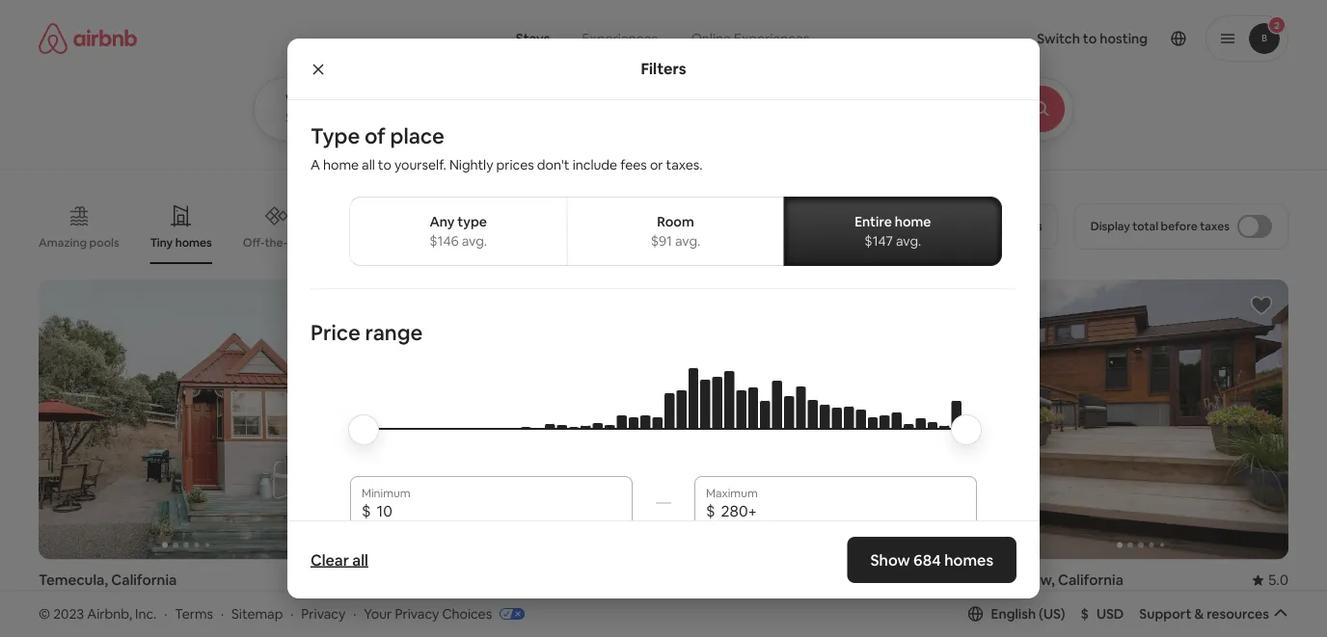 Task type: describe. For each thing, give the bounding box(es) containing it.
taxes.
[[666, 156, 703, 174]]

your
[[364, 605, 392, 623]]

avg. for any type ‎$146 avg.
[[462, 232, 487, 250]]

miles for 74
[[1012, 592, 1047, 610]]

filters
[[641, 59, 686, 79]]

$ usd
[[1081, 606, 1124, 623]]

california for topanga, california 21 miles away nov 5 – 10
[[423, 571, 489, 590]]

stays
[[516, 30, 550, 47]]

all inside 'button'
[[352, 550, 368, 570]]

1 · from the left
[[164, 605, 167, 623]]

2 · from the left
[[221, 605, 224, 623]]

4.78
[[305, 571, 334, 590]]

online
[[691, 30, 731, 47]]

show map
[[619, 521, 685, 538]]

price
[[311, 319, 361, 346]]

clear all button
[[301, 541, 378, 580]]

room
[[657, 213, 694, 231]]

entire home ‎$147 avg.
[[855, 213, 931, 250]]

usd
[[1097, 606, 1124, 623]]

away for rainbow,
[[1050, 592, 1084, 610]]

airbnb,
[[87, 605, 132, 623]]

5
[[386, 612, 394, 631]]

2 privacy from the left
[[395, 605, 439, 623]]

before
[[1161, 219, 1198, 234]]

any
[[430, 213, 455, 231]]

24
[[1051, 612, 1067, 631]]

amazing views
[[595, 235, 677, 250]]

entire
[[855, 213, 892, 231]]

5.0
[[1268, 571, 1289, 590]]

74
[[994, 592, 1009, 610]]

or
[[650, 156, 663, 174]]

english
[[991, 606, 1036, 623]]

group for 21 miles away
[[357, 280, 652, 560]]

resources
[[1207, 606, 1269, 623]]

pools
[[89, 235, 119, 250]]

online experiences link
[[674, 19, 827, 58]]

‎$147
[[865, 232, 893, 250]]

miles inside "38 miles away nov 1 – 6"
[[695, 592, 729, 610]]

tiny
[[150, 235, 173, 250]]

yourself.
[[394, 156, 447, 174]]

77
[[39, 592, 55, 610]]

sitemap
[[232, 605, 283, 623]]

of
[[365, 122, 386, 150]]

rainbow, california 74 miles away nov 19 – 24
[[994, 571, 1124, 631]]

taxes
[[1200, 219, 1230, 234]]

terms
[[175, 605, 213, 623]]

$ for second $ text box from left
[[706, 501, 715, 521]]

10
[[408, 612, 423, 631]]

type of place a home all to yourself. nightly prices don't include fees or taxes.
[[311, 122, 703, 174]]

avg. inside room ‎$91 avg.
[[675, 232, 701, 250]]

place
[[390, 122, 445, 150]]

38
[[675, 592, 692, 610]]

choices
[[442, 605, 492, 623]]

online experiences
[[691, 30, 810, 47]]

nov for 74
[[994, 612, 1020, 631]]

684
[[914, 550, 941, 570]]

homes inside filters dialog
[[945, 550, 994, 570]]

– for 21
[[398, 612, 405, 631]]

group containing off-the-grid
[[39, 189, 958, 264]]

amazing for amazing pools
[[39, 235, 87, 250]]

where
[[286, 92, 322, 107]]

0 vertical spatial homes
[[175, 235, 212, 250]]

stays button
[[500, 19, 566, 58]]

the-
[[265, 235, 288, 250]]

‎$91
[[651, 232, 672, 250]]

group for 74 miles away
[[994, 280, 1289, 560]]

4.97 out of 5 average rating image
[[926, 571, 970, 590]]

show 684 homes link
[[847, 537, 1017, 584]]

type
[[458, 213, 487, 231]]

experiences inside button
[[582, 30, 658, 47]]

4 · from the left
[[353, 605, 356, 623]]

terms link
[[175, 605, 213, 623]]

home inside entire home ‎$147 avg.
[[895, 213, 931, 231]]

any type ‎$146 avg.
[[430, 213, 487, 250]]

your privacy choices link
[[364, 605, 525, 624]]

display
[[1091, 219, 1130, 234]]

total
[[1133, 219, 1159, 234]]

sitemap link
[[232, 605, 283, 623]]

to
[[378, 156, 392, 174]]

support & resources button
[[1140, 606, 1289, 623]]

©
[[39, 605, 50, 623]]

amazing pools
[[39, 235, 119, 250]]

6 inside "38 miles away nov 1 – 6"
[[724, 612, 733, 631]]



Task type: vqa. For each thing, say whether or not it's contained in the screenshot.
group for 77 miles away
yes



Task type: locate. For each thing, give the bounding box(es) containing it.
all left to
[[362, 156, 375, 174]]

show inside button
[[619, 521, 654, 538]]

$ right map at bottom
[[706, 501, 715, 521]]

6
[[88, 612, 96, 631], [724, 612, 733, 631]]

away for topanga,
[[412, 592, 446, 610]]

1 privacy from the left
[[301, 605, 346, 623]]

2 horizontal spatial california
[[1058, 571, 1124, 590]]

0 horizontal spatial california
[[111, 571, 177, 590]]

california up choices
[[423, 571, 489, 590]]

grid
[[288, 235, 309, 250]]

amazing
[[595, 235, 643, 250], [39, 235, 87, 250]]

miles for 21
[[374, 592, 409, 610]]

avg. right ‎$147
[[896, 232, 922, 250]]

amazing left "pools"
[[39, 235, 87, 250]]

display total before taxes
[[1091, 219, 1230, 234]]

3 – from the left
[[714, 612, 721, 631]]

1 california from the left
[[111, 571, 177, 590]]

away inside topanga, california 21 miles away nov 5 – 10
[[412, 592, 446, 610]]

1 inside "38 miles away nov 1 – 6"
[[705, 612, 711, 631]]

show 684 homes
[[870, 550, 994, 570]]

1 horizontal spatial home
[[895, 213, 931, 231]]

temecula,
[[39, 571, 108, 590]]

show for show map
[[619, 521, 654, 538]]

california inside temecula, california 77 miles away nov 1 – 6
[[111, 571, 177, 590]]

show for show 684 homes
[[870, 550, 910, 570]]

nov inside topanga, california 21 miles away nov 5 – 10
[[357, 612, 383, 631]]

avg.
[[462, 232, 487, 250], [675, 232, 701, 250], [896, 232, 922, 250]]

include
[[573, 156, 617, 174]]

1 horizontal spatial avg.
[[675, 232, 701, 250]]

privacy link
[[301, 605, 346, 623]]

support & resources
[[1140, 606, 1269, 623]]

away inside temecula, california 77 miles away nov 1 – 6
[[95, 592, 130, 610]]

&
[[1195, 606, 1204, 623]]

nov for 21
[[357, 612, 383, 631]]

inc.
[[135, 605, 157, 623]]

2023
[[53, 605, 84, 623]]

$ up clear all
[[362, 501, 371, 521]]

none search field containing stays
[[254, 0, 1126, 141]]

amazing for amazing views
[[595, 235, 643, 250]]

$ left usd
[[1081, 606, 1089, 623]]

homes
[[175, 235, 212, 250], [945, 550, 994, 570]]

tab list inside filters dialog
[[349, 197, 1002, 266]]

privacy right 5
[[395, 605, 439, 623]]

· left privacy link
[[291, 605, 294, 623]]

4 nov from the left
[[994, 612, 1020, 631]]

show left 684
[[870, 550, 910, 570]]

3 california from the left
[[1058, 571, 1124, 590]]

·
[[164, 605, 167, 623], [221, 605, 224, 623], [291, 605, 294, 623], [353, 605, 356, 623]]

· right terms
[[221, 605, 224, 623]]

1 vertical spatial homes
[[945, 550, 994, 570]]

miles for 77
[[58, 592, 92, 610]]

profile element
[[857, 0, 1289, 77]]

experiences right the online in the top of the page
[[734, 30, 810, 47]]

experiences button
[[566, 19, 674, 58]]

1 vertical spatial show
[[870, 550, 910, 570]]

© 2023 airbnb, inc. ·
[[39, 605, 167, 623]]

0 horizontal spatial $
[[362, 501, 371, 521]]

experiences up filters
[[582, 30, 658, 47]]

miles
[[58, 592, 92, 610], [374, 592, 409, 610], [695, 592, 729, 610], [1012, 592, 1047, 610]]

– inside rainbow, california 74 miles away nov 19 – 24
[[1041, 612, 1048, 631]]

show left map at bottom
[[619, 521, 654, 538]]

map
[[657, 521, 685, 538]]

4 – from the left
[[1041, 612, 1048, 631]]

privacy down 4.78
[[301, 605, 346, 623]]

away inside rainbow, california 74 miles away nov 19 – 24
[[1050, 592, 1084, 610]]

california for rainbow, california 74 miles away nov 19 – 24
[[1058, 571, 1124, 590]]

away up 24
[[1050, 592, 1084, 610]]

english (us)
[[991, 606, 1066, 623]]

off-the-grid
[[243, 235, 309, 250]]

away for temecula,
[[95, 592, 130, 610]]

0 vertical spatial home
[[323, 156, 359, 174]]

2 1 from the left
[[705, 612, 711, 631]]

2 horizontal spatial $
[[1081, 606, 1089, 623]]

6 inside temecula, california 77 miles away nov 1 – 6
[[88, 612, 96, 631]]

1 horizontal spatial 1
[[705, 612, 711, 631]]

homes right tiny on the top of page
[[175, 235, 212, 250]]

nov down 74
[[994, 612, 1020, 631]]

2 avg. from the left
[[675, 232, 701, 250]]

2 california from the left
[[423, 571, 489, 590]]

0 horizontal spatial privacy
[[301, 605, 346, 623]]

california
[[111, 571, 177, 590], [423, 571, 489, 590], [1058, 571, 1124, 590]]

home right a
[[323, 156, 359, 174]]

1 horizontal spatial california
[[423, 571, 489, 590]]

1 horizontal spatial privacy
[[395, 605, 439, 623]]

4 miles from the left
[[1012, 592, 1047, 610]]

all inside type of place a home all to yourself. nightly prices don't include fees or taxes.
[[362, 156, 375, 174]]

group for 77 miles away
[[39, 280, 334, 560]]

show inside filters dialog
[[870, 550, 910, 570]]

21
[[357, 592, 371, 610]]

0 horizontal spatial 6
[[88, 612, 96, 631]]

· right inc.
[[164, 605, 167, 623]]

1
[[68, 612, 74, 631], [705, 612, 711, 631]]

avg. down room
[[675, 232, 701, 250]]

don't
[[537, 156, 570, 174]]

4.97
[[941, 571, 970, 590]]

0 vertical spatial all
[[362, 156, 375, 174]]

price range
[[311, 319, 423, 346]]

– inside "38 miles away nov 1 – 6"
[[714, 612, 721, 631]]

room ‎$91 avg.
[[651, 213, 701, 250]]

show map button
[[600, 506, 728, 552]]

nov down 77 on the left
[[39, 612, 65, 631]]

Where field
[[286, 109, 538, 126]]

amazing left views
[[595, 235, 643, 250]]

1 horizontal spatial homes
[[945, 550, 994, 570]]

stays tab panel
[[254, 77, 1126, 141]]

2 experiences from the left
[[734, 30, 810, 47]]

0 horizontal spatial home
[[323, 156, 359, 174]]

3 avg. from the left
[[896, 232, 922, 250]]

all right the 'clear'
[[352, 550, 368, 570]]

away left inc.
[[95, 592, 130, 610]]

away right 38
[[733, 592, 767, 610]]

temecula, california 77 miles away nov 1 – 6
[[39, 571, 177, 631]]

1 horizontal spatial 6
[[724, 612, 733, 631]]

0 horizontal spatial experiences
[[582, 30, 658, 47]]

california inside topanga, california 21 miles away nov 5 – 10
[[423, 571, 489, 590]]

–
[[77, 612, 84, 631], [398, 612, 405, 631], [714, 612, 721, 631], [1041, 612, 1048, 631]]

type
[[311, 122, 360, 150]]

0 horizontal spatial show
[[619, 521, 654, 538]]

· left 21
[[353, 605, 356, 623]]

avg. for entire home ‎$147 avg.
[[896, 232, 922, 250]]

0 horizontal spatial 1
[[68, 612, 74, 631]]

experiences
[[582, 30, 658, 47], [734, 30, 810, 47]]

most stays cost more than $70 per night. image
[[366, 368, 962, 485]]

1 horizontal spatial experiences
[[734, 30, 810, 47]]

2 away from the left
[[412, 592, 446, 610]]

– for 77
[[77, 612, 84, 631]]

1 experiences from the left
[[582, 30, 658, 47]]

1 horizontal spatial amazing
[[595, 235, 643, 250]]

nov inside rainbow, california 74 miles away nov 19 – 24
[[994, 612, 1020, 631]]

0 vertical spatial show
[[619, 521, 654, 538]]

away up 10
[[412, 592, 446, 610]]

0 horizontal spatial homes
[[175, 235, 212, 250]]

support
[[1140, 606, 1192, 623]]

2 – from the left
[[398, 612, 405, 631]]

1 miles from the left
[[58, 592, 92, 610]]

english (us) button
[[968, 606, 1066, 623]]

nov down 38
[[675, 612, 702, 631]]

miles inside rainbow, california 74 miles away nov 19 – 24
[[1012, 592, 1047, 610]]

miles up 5
[[374, 592, 409, 610]]

1 nov from the left
[[39, 612, 65, 631]]

– inside topanga, california 21 miles away nov 5 – 10
[[398, 612, 405, 631]]

tiny homes
[[150, 235, 212, 250]]

off-
[[243, 235, 265, 250]]

arctic
[[435, 235, 469, 250]]

1 horizontal spatial show
[[870, 550, 910, 570]]

3 · from the left
[[291, 605, 294, 623]]

4 away from the left
[[1050, 592, 1084, 610]]

what can we help you find? tab list
[[500, 19, 674, 58]]

prices
[[496, 156, 534, 174]]

(us)
[[1039, 606, 1066, 623]]

$ for 2nd $ text box from right
[[362, 501, 371, 521]]

group
[[39, 189, 958, 264], [39, 280, 334, 560], [357, 280, 652, 560], [675, 280, 970, 560], [994, 280, 1289, 560]]

2 horizontal spatial avg.
[[896, 232, 922, 250]]

3 nov from the left
[[675, 612, 702, 631]]

1 vertical spatial all
[[352, 550, 368, 570]]

1 horizontal spatial $ text field
[[721, 501, 966, 521]]

2 6 from the left
[[724, 612, 733, 631]]

filters dialog
[[287, 39, 1040, 638]]

miles right 38
[[695, 592, 729, 610]]

nov for 77
[[39, 612, 65, 631]]

3 miles from the left
[[695, 592, 729, 610]]

1 inside temecula, california 77 miles away nov 1 – 6
[[68, 612, 74, 631]]

terms · sitemap · privacy
[[175, 605, 346, 623]]

omg!
[[804, 235, 835, 250]]

california inside rainbow, california 74 miles away nov 19 – 24
[[1058, 571, 1124, 590]]

tab list
[[349, 197, 1002, 266]]

nightly
[[449, 156, 493, 174]]

rainbow,
[[994, 571, 1055, 590]]

all
[[362, 156, 375, 174], [352, 550, 368, 570]]

miles down temecula, on the bottom left of page
[[58, 592, 92, 610]]

nov
[[39, 612, 65, 631], [357, 612, 383, 631], [675, 612, 702, 631], [994, 612, 1020, 631]]

19
[[1023, 612, 1037, 631]]

topanga, california 21 miles away nov 5 – 10
[[357, 571, 489, 631]]

– for 74
[[1041, 612, 1048, 631]]

$ text field
[[377, 501, 621, 521], [721, 501, 966, 521]]

1 horizontal spatial $
[[706, 501, 715, 521]]

homes up 4.97
[[945, 550, 994, 570]]

add to wishlist: rainbow, california image
[[1250, 294, 1273, 317]]

1 6 from the left
[[88, 612, 96, 631]]

topanga,
[[357, 571, 420, 590]]

miles inside temecula, california 77 miles away nov 1 – 6
[[58, 592, 92, 610]]

None search field
[[254, 0, 1126, 141]]

display total before taxes button
[[1074, 204, 1289, 250]]

away inside "38 miles away nov 1 – 6"
[[733, 592, 767, 610]]

avg. inside any type ‎$146 avg.
[[462, 232, 487, 250]]

avg. inside entire home ‎$147 avg.
[[896, 232, 922, 250]]

‎$146
[[430, 232, 459, 250]]

1 1 from the left
[[68, 612, 74, 631]]

3 away from the left
[[733, 592, 767, 610]]

– inside temecula, california 77 miles away nov 1 – 6
[[77, 612, 84, 631]]

2 miles from the left
[[374, 592, 409, 610]]

clear
[[311, 550, 349, 570]]

5.0 out of 5 average rating image
[[1253, 571, 1289, 590]]

tab list containing any type ‎$146 avg.
[[349, 197, 1002, 266]]

nov inside temecula, california 77 miles away nov 1 – 6
[[39, 612, 65, 631]]

38 miles away nov 1 – 6
[[675, 592, 767, 631]]

home up 'beachfront'
[[895, 213, 931, 231]]

0 horizontal spatial amazing
[[39, 235, 87, 250]]

nov left 5
[[357, 612, 383, 631]]

nov inside "38 miles away nov 1 – 6"
[[675, 612, 702, 631]]

1 avg. from the left
[[462, 232, 487, 250]]

range
[[365, 319, 423, 346]]

avg. down type at left top
[[462, 232, 487, 250]]

home inside type of place a home all to yourself. nightly prices don't include fees or taxes.
[[323, 156, 359, 174]]

miles inside topanga, california 21 miles away nov 5 – 10
[[374, 592, 409, 610]]

0 horizontal spatial avg.
[[462, 232, 487, 250]]

2 $ text field from the left
[[721, 501, 966, 521]]

views
[[646, 235, 677, 250]]

california for temecula, california 77 miles away nov 1 – 6
[[111, 571, 177, 590]]

1 – from the left
[[77, 612, 84, 631]]

fees
[[620, 156, 647, 174]]

a
[[311, 156, 320, 174]]

2 nov from the left
[[357, 612, 383, 631]]

your privacy choices
[[364, 605, 492, 623]]

group for 38 miles away
[[675, 280, 970, 560]]

beachfront
[[877, 235, 938, 250]]

california up $ usd
[[1058, 571, 1124, 590]]

miles up 19
[[1012, 592, 1047, 610]]

1 $ text field from the left
[[377, 501, 621, 521]]

1 vertical spatial home
[[895, 213, 931, 231]]

california up inc.
[[111, 571, 177, 590]]

1 away from the left
[[95, 592, 130, 610]]

0 horizontal spatial $ text field
[[377, 501, 621, 521]]



